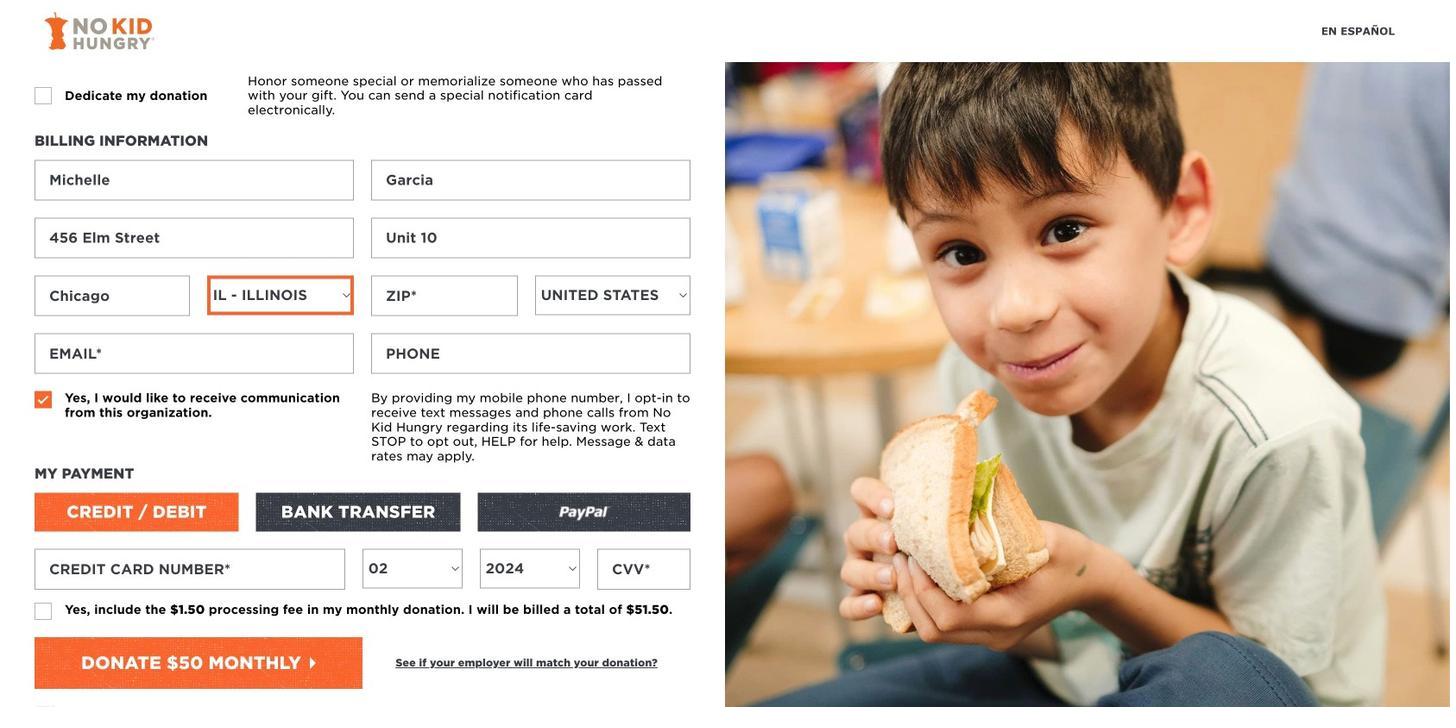 Task type: describe. For each thing, give the bounding box(es) containing it.
Credit Card Number telephone field
[[35, 550, 345, 590]]

Zip text field
[[371, 276, 518, 316]]

pay with paypal image
[[555, 501, 613, 525]]

CVV Number text field
[[597, 550, 691, 590]]

yes, i would like to receive communication from share our strength. image
[[35, 392, 52, 409]]

Email email field
[[35, 334, 354, 374]]

First Name text field
[[35, 160, 354, 201]]

Last Name text field
[[371, 160, 691, 201]]



Task type: locate. For each thing, give the bounding box(es) containing it.
yes, i would like to receive communication from share our strength. element
[[35, 392, 52, 409]]

no kid hungry donation image
[[725, 62, 1450, 708]]

Billing Street 2 text field
[[371, 218, 691, 259]]

Phone text field
[[371, 334, 691, 374]]

City text field
[[35, 276, 190, 316]]

see if your employer will match your donation? element
[[396, 656, 658, 671]]

Billing Street 1 text field
[[35, 218, 354, 259]]



